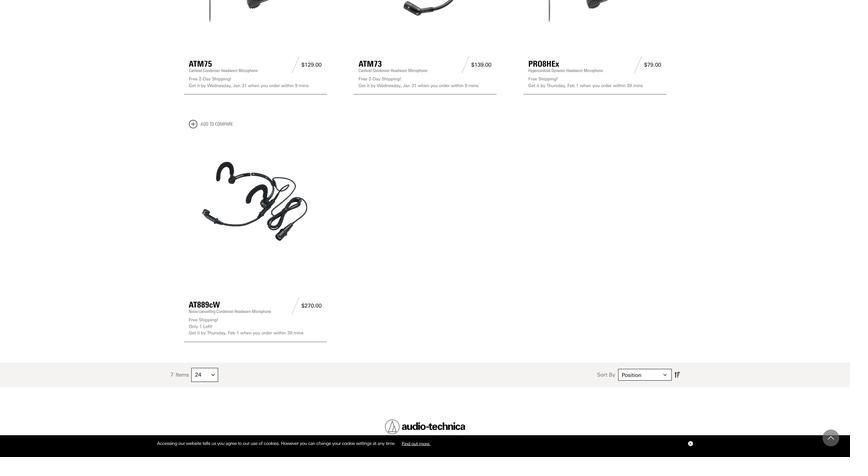 Task type: describe. For each thing, give the bounding box(es) containing it.
website
[[186, 441, 202, 446]]

sort
[[598, 372, 608, 378]]

headworn inside at889cw noise-cancelling condenser headworn microphone
[[235, 309, 251, 314]]

divider line image for pro8hex
[[633, 56, 645, 73]]

of
[[259, 441, 263, 446]]

cardioid for atm73
[[359, 68, 372, 73]]

thursday, inside 'free shipping! only 1 left! get it by thursday, feb 1 when you order within 39 mins'
[[207, 331, 227, 336]]

tells
[[203, 441, 211, 446]]

can
[[308, 441, 316, 446]]

mins inside free shipping! get it by thursday, feb 1 when you order within 39 mins
[[634, 83, 644, 88]]

get down atm75
[[189, 83, 196, 88]]

us
[[212, 441, 216, 446]]

0 horizontal spatial 1
[[200, 324, 202, 329]]

cookie
[[342, 441, 355, 446]]

shipping! down atm75 cardioid condenser headworn microphone
[[212, 76, 232, 82]]

accessing our website tells us you agree to our use of cookies. however you can change your cookie settings at any time.
[[157, 441, 397, 446]]

any
[[378, 441, 385, 446]]

$270.00
[[302, 303, 322, 309]]

free 2 -day shipping! get it by wednesday, jan 31 when you order within 9 mins for atm75
[[189, 76, 309, 88]]

jan for atm75
[[233, 83, 241, 88]]

time.
[[386, 441, 396, 446]]

- for atm75
[[202, 76, 203, 82]]

divider line image for atm73
[[460, 56, 472, 73]]

sort by
[[598, 372, 616, 378]]

headworn for atm75
[[221, 68, 238, 73]]

9 for atm75
[[295, 83, 298, 88]]

headworn for atm73
[[391, 68, 408, 73]]

cardioid for atm75
[[189, 68, 202, 73]]

only
[[189, 324, 198, 329]]

you inside free shipping! get it by thursday, feb 1 when you order within 39 mins
[[593, 83, 600, 88]]

compare
[[215, 121, 233, 127]]

1 inside free shipping! get it by thursday, feb 1 when you order within 39 mins
[[577, 83, 579, 88]]

shipping! inside free shipping! get it by thursday, feb 1 when you order within 39 mins
[[539, 76, 558, 82]]

divider line image for atm75
[[290, 56, 302, 73]]

order inside free shipping! get it by thursday, feb 1 when you order within 39 mins
[[602, 83, 612, 88]]

out
[[412, 441, 418, 446]]

get inside 'free shipping! only 1 left! get it by thursday, feb 1 when you order within 39 mins'
[[189, 331, 196, 336]]

when inside free shipping! get it by thursday, feb 1 when you order within 39 mins
[[580, 83, 592, 88]]

by down atm75
[[201, 83, 206, 88]]

atm73 cardioid condenser headworn microphone
[[359, 59, 428, 73]]

free shipping! get it by thursday, feb 1 when you order within 39 mins
[[529, 76, 644, 88]]

your
[[333, 441, 341, 446]]

free inside 'free shipping! only 1 left! get it by thursday, feb 1 when you order within 39 mins'
[[189, 318, 198, 323]]

left!
[[203, 324, 213, 329]]

at889cw image
[[189, 134, 322, 267]]

cross image
[[689, 443, 692, 445]]

day for atm73
[[373, 76, 381, 82]]

39 inside free shipping! get it by thursday, feb 1 when you order within 39 mins
[[628, 83, 633, 88]]

get inside free shipping! get it by thursday, feb 1 when you order within 39 mins
[[529, 83, 536, 88]]

1 horizontal spatial 1
[[237, 331, 239, 336]]

wednesday, for atm75
[[207, 83, 232, 88]]

pro8hex
[[529, 59, 560, 69]]

at
[[373, 441, 377, 446]]

noise-
[[189, 309, 199, 314]]

to inside add to compare button
[[210, 121, 214, 127]]

cancelling
[[199, 309, 216, 314]]

free for pro8hex
[[529, 76, 538, 82]]

divider line image for at889cw
[[290, 298, 302, 314]]

by inside free shipping! get it by thursday, feb 1 when you order within 39 mins
[[541, 83, 546, 88]]

headworn for pro8hex
[[567, 68, 583, 73]]

cookies.
[[264, 441, 280, 446]]

shipping! inside 'free shipping! only 1 left! get it by thursday, feb 1 when you order within 39 mins'
[[199, 318, 218, 323]]

31 for atm75
[[242, 83, 247, 88]]

pro8hex image
[[529, 0, 662, 26]]

set descending direction image
[[675, 371, 680, 379]]

store logo image
[[385, 420, 466, 435]]



Task type: locate. For each thing, give the bounding box(es) containing it.
0 horizontal spatial 9
[[295, 83, 298, 88]]

1 9 from the left
[[295, 83, 298, 88]]

free shipping! only 1 left! get it by thursday, feb 1 when you order within 39 mins
[[189, 318, 304, 336]]

1 horizontal spatial feb
[[568, 83, 575, 88]]

microphone for atm75
[[239, 68, 258, 73]]

-
[[202, 76, 203, 82], [372, 76, 373, 82]]

free up 'only'
[[189, 318, 198, 323]]

shipping! down atm73 cardioid condenser headworn microphone
[[382, 76, 401, 82]]

2 carrat down image from the left
[[664, 374, 667, 377]]

1 vertical spatial thursday,
[[207, 331, 227, 336]]

however
[[281, 441, 299, 446]]

get down the atm73
[[359, 83, 366, 88]]

jan down atm75 cardioid condenser headworn microphone
[[233, 83, 241, 88]]

atm75 image
[[189, 0, 322, 26]]

microphone for atm73
[[409, 68, 428, 73]]

thursday, down dynamic
[[547, 83, 567, 88]]

free down atm75
[[189, 76, 198, 82]]

headworn right dynamic
[[567, 68, 583, 73]]

use
[[251, 441, 258, 446]]

1 horizontal spatial day
[[373, 76, 381, 82]]

by down left!
[[201, 331, 206, 336]]

1 vertical spatial feb
[[228, 331, 236, 336]]

0 horizontal spatial wednesday,
[[207, 83, 232, 88]]

it down hypercardioid at the top right of the page
[[537, 83, 540, 88]]

headworn inside pro8hex hypercardioid dynamic headworn microphone
[[567, 68, 583, 73]]

feb inside 'free shipping! only 1 left! get it by thursday, feb 1 when you order within 39 mins'
[[228, 331, 236, 336]]

shipping!
[[212, 76, 232, 82], [382, 76, 401, 82], [539, 76, 558, 82], [199, 318, 218, 323]]

find out more. link
[[397, 439, 436, 449]]

2 31 from the left
[[412, 83, 417, 88]]

1 carrat down image from the left
[[212, 374, 215, 377]]

arrow up image
[[829, 435, 835, 441]]

2 vertical spatial 1
[[237, 331, 239, 336]]

free 2 -day shipping! get it by wednesday, jan 31 when you order within 9 mins down atm73 cardioid condenser headworn microphone
[[359, 76, 479, 88]]

microphone
[[239, 68, 258, 73], [409, 68, 428, 73], [584, 68, 604, 73], [252, 309, 271, 314]]

1 horizontal spatial our
[[243, 441, 250, 446]]

2 horizontal spatial 1
[[577, 83, 579, 88]]

order
[[270, 83, 280, 88], [439, 83, 450, 88], [602, 83, 612, 88], [262, 331, 272, 336]]

divider line image
[[290, 56, 302, 73], [460, 56, 472, 73], [633, 56, 645, 73], [290, 298, 302, 314]]

day down atm75
[[203, 76, 211, 82]]

1 day from the left
[[203, 76, 211, 82]]

by inside 'free shipping! only 1 left! get it by thursday, feb 1 when you order within 39 mins'
[[201, 331, 206, 336]]

it inside 'free shipping! only 1 left! get it by thursday, feb 1 when you order within 39 mins'
[[197, 331, 200, 336]]

microphone for pro8hex
[[584, 68, 604, 73]]

1 horizontal spatial cardioid
[[359, 68, 372, 73]]

31 down atm75 cardioid condenser headworn microphone
[[242, 83, 247, 88]]

it
[[197, 83, 200, 88], [367, 83, 370, 88], [537, 83, 540, 88], [197, 331, 200, 336]]

our left "website"
[[179, 441, 185, 446]]

headworn inside atm75 cardioid condenser headworn microphone
[[221, 68, 238, 73]]

1 down pro8hex hypercardioid dynamic headworn microphone
[[577, 83, 579, 88]]

0 vertical spatial feb
[[568, 83, 575, 88]]

0 horizontal spatial free 2 -day shipping! get it by wednesday, jan 31 when you order within 9 mins
[[189, 76, 309, 88]]

settings
[[356, 441, 372, 446]]

it down 'only'
[[197, 331, 200, 336]]

condenser for atm73
[[373, 68, 390, 73]]

1 horizontal spatial wednesday,
[[377, 83, 402, 88]]

0 horizontal spatial 31
[[242, 83, 247, 88]]

within inside free shipping! get it by thursday, feb 1 when you order within 39 mins
[[614, 83, 626, 88]]

at889cw noise-cancelling condenser headworn microphone
[[189, 300, 271, 314]]

items
[[176, 372, 189, 378]]

39 inside 'free shipping! only 1 left! get it by thursday, feb 1 when you order within 39 mins'
[[288, 331, 293, 336]]

7
[[171, 372, 174, 378]]

1 horizontal spatial -
[[372, 76, 373, 82]]

carrat down image right items
[[212, 374, 215, 377]]

free 2 -day shipping! get it by wednesday, jan 31 when you order within 9 mins for atm73
[[359, 76, 479, 88]]

pro8hex hypercardioid dynamic headworn microphone
[[529, 59, 604, 73]]

1 jan from the left
[[233, 83, 241, 88]]

2 jan from the left
[[403, 83, 411, 88]]

headworn right atm75
[[221, 68, 238, 73]]

0 horizontal spatial feb
[[228, 331, 236, 336]]

atm75 cardioid condenser headworn microphone
[[189, 59, 258, 73]]

order inside 'free shipping! only 1 left! get it by thursday, feb 1 when you order within 39 mins'
[[262, 331, 272, 336]]

atm73 image
[[359, 0, 492, 26]]

headworn inside atm73 cardioid condenser headworn microphone
[[391, 68, 408, 73]]

microphone inside at889cw noise-cancelling condenser headworn microphone
[[252, 309, 271, 314]]

jan down atm73 cardioid condenser headworn microphone
[[403, 83, 411, 88]]

2 wednesday, from the left
[[377, 83, 402, 88]]

thursday, down left!
[[207, 331, 227, 336]]

agree
[[226, 441, 237, 446]]

0 horizontal spatial jan
[[233, 83, 241, 88]]

$129.00
[[302, 62, 322, 68]]

- down the atm73
[[372, 76, 373, 82]]

our
[[179, 441, 185, 446], [243, 441, 250, 446]]

39
[[628, 83, 633, 88], [288, 331, 293, 336]]

2 2 from the left
[[369, 76, 372, 82]]

feb down pro8hex hypercardioid dynamic headworn microphone
[[568, 83, 575, 88]]

day
[[203, 76, 211, 82], [373, 76, 381, 82]]

condenser inside atm73 cardioid condenser headworn microphone
[[373, 68, 390, 73]]

condenser
[[203, 68, 220, 73], [373, 68, 390, 73], [217, 309, 234, 314]]

feb inside free shipping! get it by thursday, feb 1 when you order within 39 mins
[[568, 83, 575, 88]]

1 horizontal spatial jan
[[403, 83, 411, 88]]

to right the agree
[[238, 441, 242, 446]]

free for atm73
[[359, 76, 368, 82]]

more.
[[419, 441, 431, 446]]

$79.00
[[645, 62, 662, 68]]

31
[[242, 83, 247, 88], [412, 83, 417, 88]]

- for atm73
[[372, 76, 373, 82]]

free
[[189, 76, 198, 82], [359, 76, 368, 82], [529, 76, 538, 82], [189, 318, 198, 323]]

at889cw
[[189, 300, 220, 310]]

1
[[577, 83, 579, 88], [200, 324, 202, 329], [237, 331, 239, 336]]

wednesday,
[[207, 83, 232, 88], [377, 83, 402, 88]]

headworn
[[221, 68, 238, 73], [391, 68, 408, 73], [567, 68, 583, 73], [235, 309, 251, 314]]

1 horizontal spatial 9
[[465, 83, 468, 88]]

to
[[210, 121, 214, 127], [238, 441, 242, 446]]

to right 'add' on the top
[[210, 121, 214, 127]]

1 vertical spatial 1
[[200, 324, 202, 329]]

our left the use at left bottom
[[243, 441, 250, 446]]

1 horizontal spatial 39
[[628, 83, 633, 88]]

mins
[[299, 83, 309, 88], [469, 83, 479, 88], [634, 83, 644, 88], [294, 331, 304, 336]]

it inside free shipping! get it by thursday, feb 1 when you order within 39 mins
[[537, 83, 540, 88]]

1 free 2 -day shipping! get it by wednesday, jan 31 when you order within 9 mins from the left
[[189, 76, 309, 88]]

carrat down image left set descending direction 'image' on the bottom right of the page
[[664, 374, 667, 377]]

1 down at889cw noise-cancelling condenser headworn microphone
[[237, 331, 239, 336]]

condenser inside at889cw noise-cancelling condenser headworn microphone
[[217, 309, 234, 314]]

0 horizontal spatial to
[[210, 121, 214, 127]]

feb
[[568, 83, 575, 88], [228, 331, 236, 336]]

0 vertical spatial to
[[210, 121, 214, 127]]

1 horizontal spatial free 2 -day shipping! get it by wednesday, jan 31 when you order within 9 mins
[[359, 76, 479, 88]]

carrat down image
[[212, 374, 215, 377], [664, 374, 667, 377]]

1 horizontal spatial 31
[[412, 83, 417, 88]]

jan for atm73
[[403, 83, 411, 88]]

1 horizontal spatial thursday,
[[547, 83, 567, 88]]

2 free 2 -day shipping! get it by wednesday, jan 31 when you order within 9 mins from the left
[[359, 76, 479, 88]]

get
[[189, 83, 196, 88], [359, 83, 366, 88], [529, 83, 536, 88], [189, 331, 196, 336]]

get down 'only'
[[189, 331, 196, 336]]

2 for atm75
[[199, 76, 202, 82]]

find
[[402, 441, 411, 446]]

atm73
[[359, 59, 382, 69]]

day for atm75
[[203, 76, 211, 82]]

you
[[261, 83, 268, 88], [431, 83, 438, 88], [593, 83, 600, 88], [253, 331, 261, 336], [217, 441, 225, 446], [300, 441, 307, 446]]

free inside free shipping! get it by thursday, feb 1 when you order within 39 mins
[[529, 76, 538, 82]]

2
[[199, 76, 202, 82], [369, 76, 372, 82]]

you inside 'free shipping! only 1 left! get it by thursday, feb 1 when you order within 39 mins'
[[253, 331, 261, 336]]

2 our from the left
[[243, 441, 250, 446]]

31 down atm73 cardioid condenser headworn microphone
[[412, 83, 417, 88]]

it down the atm73
[[367, 83, 370, 88]]

0 vertical spatial 39
[[628, 83, 633, 88]]

2 for atm73
[[369, 76, 372, 82]]

2 9 from the left
[[465, 83, 468, 88]]

get down hypercardioid at the top right of the page
[[529, 83, 536, 88]]

1 cardioid from the left
[[189, 68, 202, 73]]

0 horizontal spatial carrat down image
[[212, 374, 215, 377]]

9
[[295, 83, 298, 88], [465, 83, 468, 88]]

within inside 'free shipping! only 1 left! get it by thursday, feb 1 when you order within 39 mins'
[[274, 331, 286, 336]]

7 items
[[171, 372, 189, 378]]

microphone inside atm75 cardioid condenser headworn microphone
[[239, 68, 258, 73]]

free for atm75
[[189, 76, 198, 82]]

when inside 'free shipping! only 1 left! get it by thursday, feb 1 when you order within 39 mins'
[[241, 331, 252, 336]]

1 horizontal spatial 2
[[369, 76, 372, 82]]

accessing
[[157, 441, 177, 446]]

shipping! up left!
[[199, 318, 218, 323]]

thursday,
[[547, 83, 567, 88], [207, 331, 227, 336]]

feb down at889cw noise-cancelling condenser headworn microphone
[[228, 331, 236, 336]]

cardioid inside atm73 cardioid condenser headworn microphone
[[359, 68, 372, 73]]

1 vertical spatial 39
[[288, 331, 293, 336]]

0 horizontal spatial 39
[[288, 331, 293, 336]]

atm75
[[189, 59, 212, 69]]

0 horizontal spatial day
[[203, 76, 211, 82]]

within
[[281, 83, 294, 88], [451, 83, 464, 88], [614, 83, 626, 88], [274, 331, 286, 336]]

free 2 -day shipping! get it by wednesday, jan 31 when you order within 9 mins
[[189, 76, 309, 88], [359, 76, 479, 88]]

condenser for atm75
[[203, 68, 220, 73]]

9 for atm73
[[465, 83, 468, 88]]

1 our from the left
[[179, 441, 185, 446]]

1 2 from the left
[[199, 76, 202, 82]]

thursday, inside free shipping! get it by thursday, feb 1 when you order within 39 mins
[[547, 83, 567, 88]]

free 2 -day shipping! get it by wednesday, jan 31 when you order within 9 mins down atm75 cardioid condenser headworn microphone
[[189, 76, 309, 88]]

31 for atm73
[[412, 83, 417, 88]]

0 horizontal spatial our
[[179, 441, 185, 446]]

microphone inside pro8hex hypercardioid dynamic headworn microphone
[[584, 68, 604, 73]]

add
[[201, 121, 209, 127]]

shipping! down hypercardioid at the top right of the page
[[539, 76, 558, 82]]

0 horizontal spatial -
[[202, 76, 203, 82]]

by
[[610, 372, 616, 378]]

add to compare
[[201, 121, 233, 127]]

1 wednesday, from the left
[[207, 83, 232, 88]]

0 vertical spatial thursday,
[[547, 83, 567, 88]]

1 vertical spatial to
[[238, 441, 242, 446]]

when
[[248, 83, 260, 88], [418, 83, 430, 88], [580, 83, 592, 88], [241, 331, 252, 336]]

0 horizontal spatial cardioid
[[189, 68, 202, 73]]

microphone inside atm73 cardioid condenser headworn microphone
[[409, 68, 428, 73]]

by down hypercardioid at the top right of the page
[[541, 83, 546, 88]]

1 horizontal spatial carrat down image
[[664, 374, 667, 377]]

1 left left!
[[200, 324, 202, 329]]

free down the atm73
[[359, 76, 368, 82]]

2 down atm75
[[199, 76, 202, 82]]

$139.00
[[472, 62, 492, 68]]

cardioid
[[189, 68, 202, 73], [359, 68, 372, 73]]

0 vertical spatial 1
[[577, 83, 579, 88]]

cardioid inside atm75 cardioid condenser headworn microphone
[[189, 68, 202, 73]]

dynamic
[[552, 68, 566, 73]]

2 cardioid from the left
[[359, 68, 372, 73]]

it down atm75
[[197, 83, 200, 88]]

headworn right the atm73
[[391, 68, 408, 73]]

free down hypercardioid at the top right of the page
[[529, 76, 538, 82]]

0 horizontal spatial 2
[[199, 76, 202, 82]]

0 horizontal spatial thursday,
[[207, 331, 227, 336]]

1 horizontal spatial to
[[238, 441, 242, 446]]

headworn up 'free shipping! only 1 left! get it by thursday, feb 1 when you order within 39 mins'
[[235, 309, 251, 314]]

find out more.
[[402, 441, 431, 446]]

2 day from the left
[[373, 76, 381, 82]]

wednesday, down atm73 cardioid condenser headworn microphone
[[377, 83, 402, 88]]

jan
[[233, 83, 241, 88], [403, 83, 411, 88]]

mins inside 'free shipping! only 1 left! get it by thursday, feb 1 when you order within 39 mins'
[[294, 331, 304, 336]]

1 - from the left
[[202, 76, 203, 82]]

hypercardioid
[[529, 68, 551, 73]]

2 down the atm73
[[369, 76, 372, 82]]

2 - from the left
[[372, 76, 373, 82]]

wednesday, down atm75 cardioid condenser headworn microphone
[[207, 83, 232, 88]]

- down atm75
[[202, 76, 203, 82]]

add to compare button
[[189, 120, 233, 128]]

change
[[317, 441, 331, 446]]

wednesday, for atm73
[[377, 83, 402, 88]]

by
[[201, 83, 206, 88], [371, 83, 376, 88], [541, 83, 546, 88], [201, 331, 206, 336]]

day down the atm73
[[373, 76, 381, 82]]

by down the atm73
[[371, 83, 376, 88]]

condenser inside atm75 cardioid condenser headworn microphone
[[203, 68, 220, 73]]

1 31 from the left
[[242, 83, 247, 88]]



Task type: vqa. For each thing, say whether or not it's contained in the screenshot.
ATM73 Day
yes



